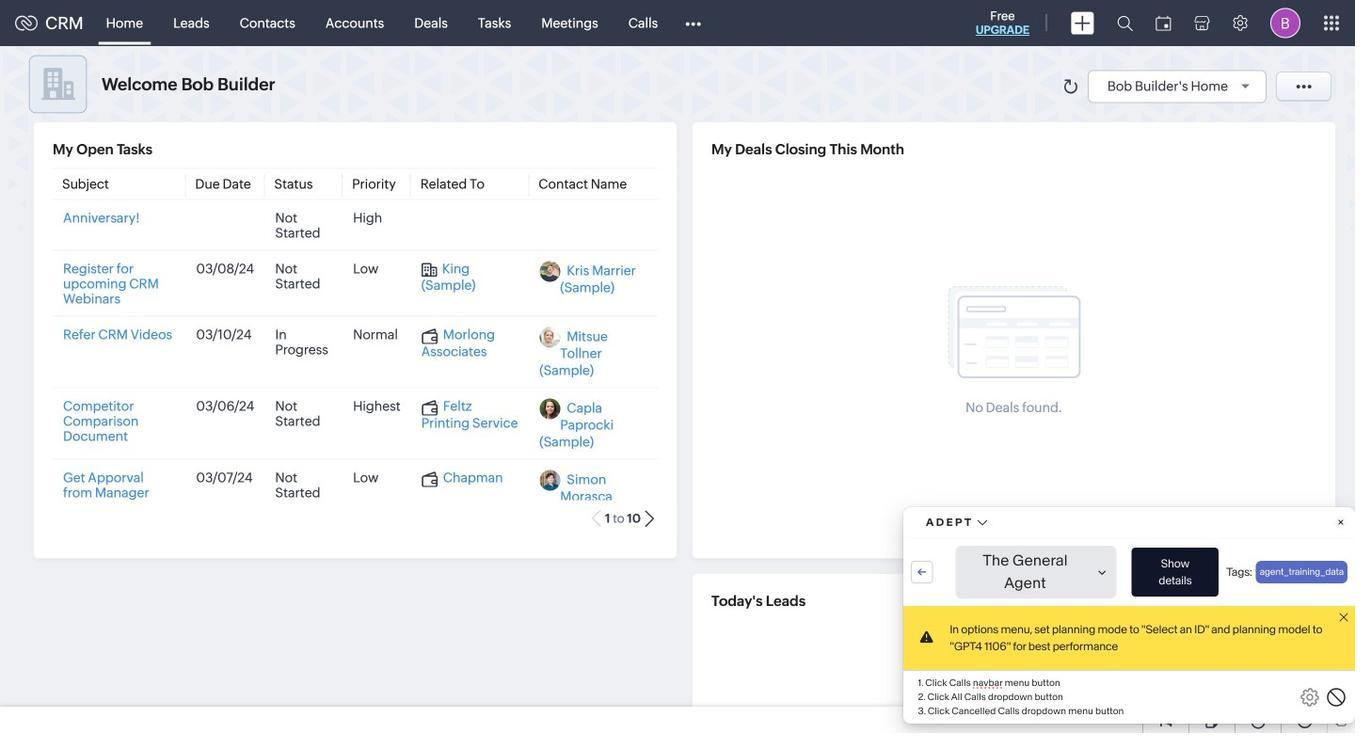 Task type: vqa. For each thing, say whether or not it's contained in the screenshot.
Business in LIST
no



Task type: locate. For each thing, give the bounding box(es) containing it.
logo image
[[15, 16, 38, 31]]

none field size
[[1025, 56, 1098, 87]]

None field
[[81, 56, 213, 88], [1025, 56, 1098, 87], [81, 56, 213, 88]]



Task type: describe. For each thing, give the bounding box(es) containing it.
calendar image
[[1156, 16, 1172, 31]]

search image
[[1117, 15, 1133, 31]]

Other Modules field
[[673, 8, 714, 38]]

profile image
[[1271, 8, 1301, 38]]

Search text field
[[33, 178, 282, 208]]

create menu element
[[1060, 0, 1106, 46]]

size image
[[1043, 63, 1058, 80]]

profile element
[[1260, 0, 1312, 46]]

search element
[[1106, 0, 1145, 46]]

create menu image
[[1071, 12, 1095, 34]]



